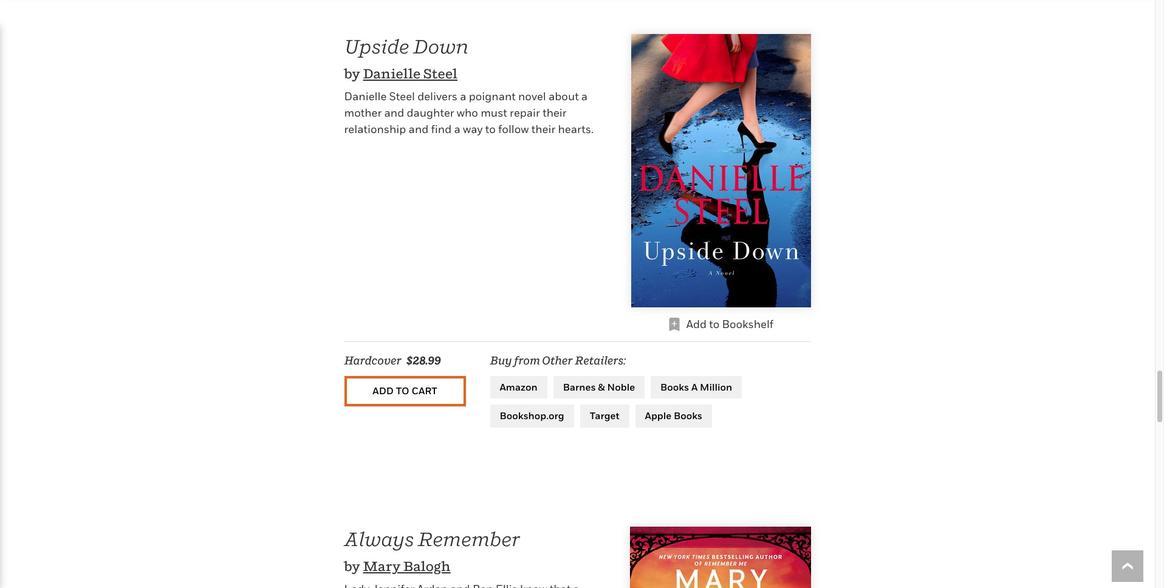 Task type: vqa. For each thing, say whether or not it's contained in the screenshot.
company reads link
no



Task type: locate. For each thing, give the bounding box(es) containing it.
1 horizontal spatial steel
[[423, 66, 458, 82]]

by down upside on the top left of the page
[[344, 66, 360, 82]]

apple books
[[645, 410, 703, 422]]

1 vertical spatial danielle
[[344, 90, 387, 102]]

target
[[590, 410, 620, 422]]

to inside the danielle steel delivers a poignant novel about a mother and daughter who must repair their relationship and find a way to follow their hearts.
[[485, 123, 496, 135]]

follow
[[498, 123, 529, 135]]

retailers:
[[575, 354, 626, 367]]

to for add to bookshelf
[[709, 318, 720, 330]]

their down repair
[[532, 123, 556, 135]]

add inside button
[[373, 385, 394, 397]]

steel down by danielle steel
[[389, 90, 415, 102]]

danielle up mother
[[344, 90, 387, 102]]

steel up delivers
[[423, 66, 458, 82]]

bookshop.org link
[[490, 405, 574, 428]]

add left bookshelf
[[687, 318, 707, 330]]

0 horizontal spatial steel
[[389, 90, 415, 102]]

books
[[661, 381, 689, 393], [674, 410, 703, 422]]

1 vertical spatial add
[[373, 385, 394, 397]]

upside
[[344, 34, 409, 58]]

books left a
[[661, 381, 689, 393]]

0 horizontal spatial add
[[373, 385, 394, 397]]

danielle inside the danielle steel delivers a poignant novel about a mother and daughter who must repair their relationship and find a way to follow their hearts.
[[344, 90, 387, 102]]

danielle
[[363, 66, 421, 82], [344, 90, 387, 102]]

upside down book cover picture image
[[631, 34, 811, 307]]

to left cart
[[396, 385, 409, 397]]

0 vertical spatial to
[[485, 123, 496, 135]]

poignant
[[469, 90, 516, 102]]

1 vertical spatial books
[[674, 410, 703, 422]]

balogh
[[403, 559, 451, 575]]

a
[[460, 90, 467, 102], [582, 90, 588, 102], [454, 123, 461, 135]]

daughter
[[407, 106, 454, 119]]

books down the books a million link
[[674, 410, 703, 422]]

always remember book cover picture image
[[630, 527, 811, 588]]

a left way
[[454, 123, 461, 135]]

hardcover $28.99
[[344, 354, 441, 367]]

upside down
[[344, 34, 469, 58]]

must
[[481, 106, 507, 119]]

add down hardcover $28.99
[[373, 385, 394, 397]]

to down must
[[485, 123, 496, 135]]

to inside button
[[396, 385, 409, 397]]

by
[[344, 66, 360, 82], [344, 559, 360, 575]]

barnes & noble
[[563, 381, 635, 393]]

down
[[413, 34, 469, 58]]

1 vertical spatial steel
[[389, 90, 415, 102]]

1 horizontal spatial add
[[687, 318, 707, 330]]

0 vertical spatial books
[[661, 381, 689, 393]]

from
[[514, 354, 540, 367]]

0 horizontal spatial to
[[396, 385, 409, 397]]

1 horizontal spatial and
[[409, 123, 429, 135]]

their
[[543, 106, 567, 119], [532, 123, 556, 135]]

mary balogh link
[[363, 559, 451, 575]]

by left mary
[[344, 559, 360, 575]]

1 vertical spatial by
[[344, 559, 360, 575]]

2 vertical spatial to
[[396, 385, 409, 397]]

0 vertical spatial and
[[384, 106, 404, 119]]

1 horizontal spatial to
[[485, 123, 496, 135]]

1 vertical spatial their
[[532, 123, 556, 135]]

their down about
[[543, 106, 567, 119]]

2 by from the top
[[344, 559, 360, 575]]

target link
[[580, 405, 629, 428]]

0 vertical spatial by
[[344, 66, 360, 82]]

steel
[[423, 66, 458, 82], [389, 90, 415, 102]]

0 horizontal spatial and
[[384, 106, 404, 119]]

0 vertical spatial steel
[[423, 66, 458, 82]]

to
[[485, 123, 496, 135], [709, 318, 720, 330], [396, 385, 409, 397]]

add to bookshelf
[[687, 318, 774, 330]]

0 vertical spatial their
[[543, 106, 567, 119]]

add
[[687, 318, 707, 330], [373, 385, 394, 397]]

mary
[[363, 559, 401, 575]]

danielle down upside down
[[363, 66, 421, 82]]

cart
[[412, 385, 437, 397]]

about
[[549, 90, 579, 102]]

2 horizontal spatial to
[[709, 318, 720, 330]]

million
[[700, 381, 733, 393]]

delivers
[[418, 90, 458, 102]]

1 vertical spatial to
[[709, 318, 720, 330]]

remember
[[418, 527, 521, 551]]

by for upside down
[[344, 66, 360, 82]]

0 vertical spatial add
[[687, 318, 707, 330]]

bookshop.org
[[500, 410, 564, 422]]

and down daughter
[[409, 123, 429, 135]]

who
[[457, 106, 478, 119]]

and
[[384, 106, 404, 119], [409, 123, 429, 135]]

1 vertical spatial and
[[409, 123, 429, 135]]

way
[[463, 123, 483, 135]]

barnes & noble link
[[554, 376, 645, 399]]

to left bookshelf
[[709, 318, 720, 330]]

1 by from the top
[[344, 66, 360, 82]]

danielle steel delivers a poignant novel about a mother and daughter who must repair their relationship and find a way to follow their hearts.
[[344, 90, 594, 135]]

and up relationship at the top of page
[[384, 106, 404, 119]]



Task type: describe. For each thing, give the bounding box(es) containing it.
relationship
[[344, 123, 406, 135]]

steel inside the danielle steel delivers a poignant novel about a mother and daughter who must repair their relationship and find a way to follow their hearts.
[[389, 90, 415, 102]]

apple
[[645, 410, 672, 422]]

$28.99
[[407, 354, 441, 367]]

0 vertical spatial danielle
[[363, 66, 421, 82]]

danielle steel link
[[363, 66, 458, 82]]

by for always remember
[[344, 559, 360, 575]]

by mary balogh
[[344, 559, 451, 575]]

bookshelf
[[722, 318, 774, 330]]

add for add to cart
[[373, 385, 394, 397]]

books inside apple books link
[[674, 410, 703, 422]]

apple books link
[[636, 405, 712, 428]]

amazon link
[[490, 376, 547, 399]]

hardcover
[[344, 354, 402, 367]]

add for add to bookshelf
[[687, 318, 707, 330]]

noble
[[608, 381, 635, 393]]

by danielle steel
[[344, 66, 458, 82]]

find
[[431, 123, 452, 135]]

books a million
[[661, 381, 733, 393]]

always
[[344, 527, 414, 551]]

buy from other retailers:
[[490, 354, 626, 367]]

other
[[542, 354, 573, 367]]

amazon
[[500, 381, 538, 393]]

hearts.
[[558, 123, 594, 135]]

add to cart
[[373, 385, 437, 397]]

a up the who
[[460, 90, 467, 102]]

a right about
[[582, 90, 588, 102]]

always remember
[[344, 527, 521, 551]]

novel
[[518, 90, 546, 102]]

books a million link
[[651, 376, 742, 399]]

add to cart button
[[344, 376, 466, 406]]

upside down link
[[344, 34, 469, 58]]

&
[[598, 381, 605, 393]]

mother
[[344, 106, 382, 119]]

repair
[[510, 106, 540, 119]]

to for add to cart
[[396, 385, 409, 397]]

barnes
[[563, 381, 596, 393]]

always remember link
[[344, 527, 521, 551]]

buy
[[490, 354, 512, 367]]

a
[[692, 381, 698, 393]]



